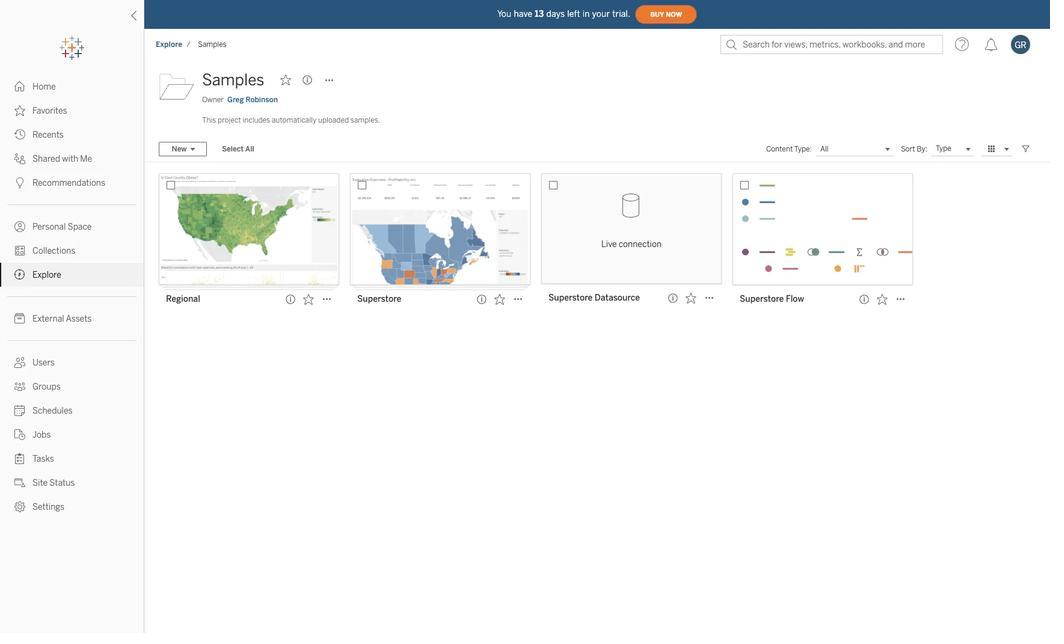 Task type: locate. For each thing, give the bounding box(es) containing it.
0 horizontal spatial explore
[[32, 270, 61, 280]]

by text only_f5he34f image left schedules at the bottom left
[[14, 406, 25, 416]]

samples.
[[351, 116, 380, 125]]

select all
[[222, 145, 254, 153]]

1 by text only_f5he34f image from the top
[[14, 81, 25, 92]]

by text only_f5he34f image inside "recommendations" "link"
[[14, 178, 25, 188]]

samples element
[[194, 40, 230, 49]]

4 by text only_f5he34f image from the top
[[14, 406, 25, 416]]

recents
[[32, 130, 64, 140]]

external assets
[[32, 314, 92, 324]]

explore
[[156, 40, 182, 49], [32, 270, 61, 280]]

0 horizontal spatial all
[[245, 145, 254, 153]]

live
[[602, 239, 617, 250]]

by text only_f5he34f image inside explore link
[[14, 270, 25, 280]]

1 horizontal spatial explore link
[[155, 40, 183, 49]]

by:
[[917, 145, 928, 153]]

all right the select
[[245, 145, 254, 153]]

site
[[32, 478, 48, 489]]

1 by text only_f5he34f image from the top
[[14, 178, 25, 188]]

0 vertical spatial explore link
[[155, 40, 183, 49]]

by text only_f5he34f image inside collections link
[[14, 246, 25, 256]]

regional
[[166, 294, 200, 304]]

1 horizontal spatial all
[[821, 145, 829, 153]]

main navigation. press the up and down arrow keys to access links. element
[[0, 75, 144, 519]]

8 by text only_f5he34f image from the top
[[14, 357, 25, 368]]

samples
[[198, 40, 227, 49], [202, 70, 264, 90]]

this project includes automatically uploaded samples.
[[202, 116, 380, 125]]

by text only_f5he34f image
[[14, 178, 25, 188], [14, 246, 25, 256], [14, 381, 25, 392], [14, 406, 25, 416], [14, 430, 25, 440], [14, 454, 25, 465], [14, 478, 25, 489]]

by text only_f5he34f image inside 'personal space' link
[[14, 221, 25, 232]]

flow
[[786, 294, 805, 304]]

by text only_f5he34f image left groups
[[14, 381, 25, 392]]

explore /
[[156, 40, 191, 49]]

explore for explore /
[[156, 40, 182, 49]]

explore link
[[155, 40, 183, 49], [0, 263, 144, 287]]

all
[[245, 145, 254, 153], [821, 145, 829, 153]]

7 by text only_f5he34f image from the top
[[14, 478, 25, 489]]

datasource
[[595, 293, 640, 303]]

favorites
[[32, 106, 67, 116]]

by text only_f5he34f image for shared with me
[[14, 153, 25, 164]]

superstore for superstore datasource
[[549, 293, 593, 303]]

type
[[936, 144, 952, 153]]

2 all from the left
[[821, 145, 829, 153]]

now
[[666, 11, 682, 18]]

shared with me
[[32, 154, 92, 164]]

sort by:
[[901, 145, 928, 153]]

grid view image
[[987, 144, 998, 155]]

1 all from the left
[[245, 145, 254, 153]]

by text only_f5he34f image left site
[[14, 478, 25, 489]]

includes
[[243, 116, 270, 125]]

by text only_f5he34f image inside 'settings' link
[[14, 502, 25, 513]]

1 vertical spatial explore link
[[0, 263, 144, 287]]

site status link
[[0, 471, 144, 495]]

by text only_f5he34f image inside site status link
[[14, 478, 25, 489]]

users
[[32, 358, 55, 368]]

navigation panel element
[[0, 36, 144, 519]]

explore left /
[[156, 40, 182, 49]]

6 by text only_f5he34f image from the top
[[14, 454, 25, 465]]

by text only_f5he34f image inside the 'favorites' link
[[14, 105, 25, 116]]

type button
[[931, 142, 975, 156]]

space
[[68, 222, 92, 232]]

by text only_f5he34f image left recommendations
[[14, 178, 25, 188]]

samples right /
[[198, 40, 227, 49]]

0 horizontal spatial superstore
[[357, 294, 402, 304]]

buy now
[[651, 11, 682, 18]]

by text only_f5he34f image inside tasks link
[[14, 454, 25, 465]]

explore link left /
[[155, 40, 183, 49]]

with
[[62, 154, 78, 164]]

by text only_f5he34f image inside jobs 'link'
[[14, 430, 25, 440]]

left
[[568, 9, 580, 19]]

1 vertical spatial explore
[[32, 270, 61, 280]]

superstore
[[549, 293, 593, 303], [357, 294, 402, 304], [740, 294, 784, 304]]

settings link
[[0, 495, 144, 519]]

by text only_f5he34f image inside users link
[[14, 357, 25, 368]]

by text only_f5he34f image for tasks
[[14, 454, 25, 465]]

jobs link
[[0, 423, 144, 447]]

this
[[202, 116, 216, 125]]

1 horizontal spatial explore
[[156, 40, 182, 49]]

9 by text only_f5he34f image from the top
[[14, 502, 25, 513]]

superstore flow
[[740, 294, 805, 304]]

by text only_f5he34f image left collections
[[14, 246, 25, 256]]

by text only_f5he34f image
[[14, 81, 25, 92], [14, 105, 25, 116], [14, 129, 25, 140], [14, 153, 25, 164], [14, 221, 25, 232], [14, 270, 25, 280], [14, 314, 25, 324], [14, 357, 25, 368], [14, 502, 25, 513]]

by text only_f5he34f image inside schedules link
[[14, 406, 25, 416]]

7 by text only_f5he34f image from the top
[[14, 314, 25, 324]]

by text only_f5he34f image inside home link
[[14, 81, 25, 92]]

by text only_f5he34f image inside groups 'link'
[[14, 381, 25, 392]]

tasks link
[[0, 447, 144, 471]]

external
[[32, 314, 64, 324]]

personal space link
[[0, 215, 144, 239]]

3 by text only_f5he34f image from the top
[[14, 381, 25, 392]]

by text only_f5he34f image inside shared with me link
[[14, 153, 25, 164]]

0 vertical spatial explore
[[156, 40, 182, 49]]

explore link down collections
[[0, 263, 144, 287]]

superstore for superstore
[[357, 294, 402, 304]]

samples up greg
[[202, 70, 264, 90]]

type:
[[795, 145, 812, 153]]

site status
[[32, 478, 75, 489]]

by text only_f5he34f image for recommendations
[[14, 178, 25, 188]]

recents link
[[0, 123, 144, 147]]

by text only_f5he34f image left jobs
[[14, 430, 25, 440]]

by text only_f5he34f image inside recents link
[[14, 129, 25, 140]]

new
[[172, 145, 187, 153]]

explore inside main navigation. press the up and down arrow keys to access links. element
[[32, 270, 61, 280]]

by text only_f5he34f image inside external assets link
[[14, 314, 25, 324]]

groups
[[32, 382, 61, 392]]

all right type:
[[821, 145, 829, 153]]

5 by text only_f5he34f image from the top
[[14, 221, 25, 232]]

explore for explore
[[32, 270, 61, 280]]

recommendations
[[32, 178, 105, 188]]

by text only_f5he34f image for explore
[[14, 270, 25, 280]]

6 by text only_f5he34f image from the top
[[14, 270, 25, 280]]

by text only_f5he34f image for groups
[[14, 381, 25, 392]]

live connection
[[602, 239, 662, 250]]

2 horizontal spatial superstore
[[740, 294, 784, 304]]

by text only_f5he34f image for site status
[[14, 478, 25, 489]]

me
[[80, 154, 92, 164]]

2 by text only_f5he34f image from the top
[[14, 246, 25, 256]]

2 by text only_f5he34f image from the top
[[14, 105, 25, 116]]

by text only_f5he34f image for users
[[14, 357, 25, 368]]

explore down collections
[[32, 270, 61, 280]]

trial.
[[613, 9, 631, 19]]

select all button
[[214, 142, 262, 156]]

jobs
[[32, 430, 51, 440]]

project
[[218, 116, 241, 125]]

3 by text only_f5he34f image from the top
[[14, 129, 25, 140]]

/
[[187, 40, 191, 49]]

by text only_f5he34f image for settings
[[14, 502, 25, 513]]

4 by text only_f5he34f image from the top
[[14, 153, 25, 164]]

in
[[583, 9, 590, 19]]

by text only_f5he34f image for personal space
[[14, 221, 25, 232]]

by text only_f5he34f image left tasks
[[14, 454, 25, 465]]

by text only_f5he34f image for external assets
[[14, 314, 25, 324]]

Search for views, metrics, workbooks, and more text field
[[721, 35, 944, 54]]

all inside dropdown button
[[821, 145, 829, 153]]

1 horizontal spatial superstore
[[549, 293, 593, 303]]

5 by text only_f5he34f image from the top
[[14, 430, 25, 440]]

buy
[[651, 11, 664, 18]]



Task type: describe. For each thing, give the bounding box(es) containing it.
assets
[[66, 314, 92, 324]]

owner
[[202, 96, 224, 104]]

by text only_f5he34f image for jobs
[[14, 430, 25, 440]]

personal space
[[32, 222, 92, 232]]

shared with me link
[[0, 147, 144, 171]]

by text only_f5he34f image for collections
[[14, 246, 25, 256]]

favorites link
[[0, 99, 144, 123]]

superstore datasource
[[549, 293, 640, 303]]

by text only_f5he34f image for favorites
[[14, 105, 25, 116]]

content type:
[[767, 145, 812, 153]]

collections
[[32, 246, 75, 256]]

all inside button
[[245, 145, 254, 153]]

1 vertical spatial samples
[[202, 70, 264, 90]]

schedules
[[32, 406, 73, 416]]

new button
[[159, 142, 207, 156]]

robinson
[[246, 96, 278, 104]]

0 vertical spatial samples
[[198, 40, 227, 49]]

personal
[[32, 222, 66, 232]]

content
[[767, 145, 793, 153]]

by text only_f5he34f image for recents
[[14, 129, 25, 140]]

buy now button
[[636, 5, 697, 24]]

all button
[[816, 142, 894, 156]]

status
[[49, 478, 75, 489]]

owner greg robinson
[[202, 96, 278, 104]]

automatically
[[272, 116, 317, 125]]

greg
[[227, 96, 244, 104]]

external assets link
[[0, 307, 144, 331]]

users link
[[0, 351, 144, 375]]

greg robinson link
[[227, 94, 278, 105]]

tasks
[[32, 454, 54, 465]]

you have 13 days left in your trial.
[[498, 9, 631, 19]]

schedules link
[[0, 399, 144, 423]]

0 horizontal spatial explore link
[[0, 263, 144, 287]]

your
[[592, 9, 610, 19]]

by text only_f5he34f image for home
[[14, 81, 25, 92]]

home link
[[0, 75, 144, 99]]

collections link
[[0, 239, 144, 263]]

connection
[[619, 239, 662, 250]]

project image
[[159, 68, 195, 104]]

13
[[535, 9, 544, 19]]

groups link
[[0, 375, 144, 399]]

sort
[[901, 145, 916, 153]]

have
[[514, 9, 533, 19]]

days
[[547, 9, 565, 19]]

home
[[32, 82, 56, 92]]

settings
[[32, 502, 64, 513]]

shared
[[32, 154, 60, 164]]

you
[[498, 9, 512, 19]]

superstore for superstore flow
[[740, 294, 784, 304]]

by text only_f5he34f image for schedules
[[14, 406, 25, 416]]

uploaded
[[318, 116, 349, 125]]

select
[[222, 145, 244, 153]]

recommendations link
[[0, 171, 144, 195]]



Task type: vqa. For each thing, say whether or not it's contained in the screenshot.
Name (a–z) dropdown button
no



